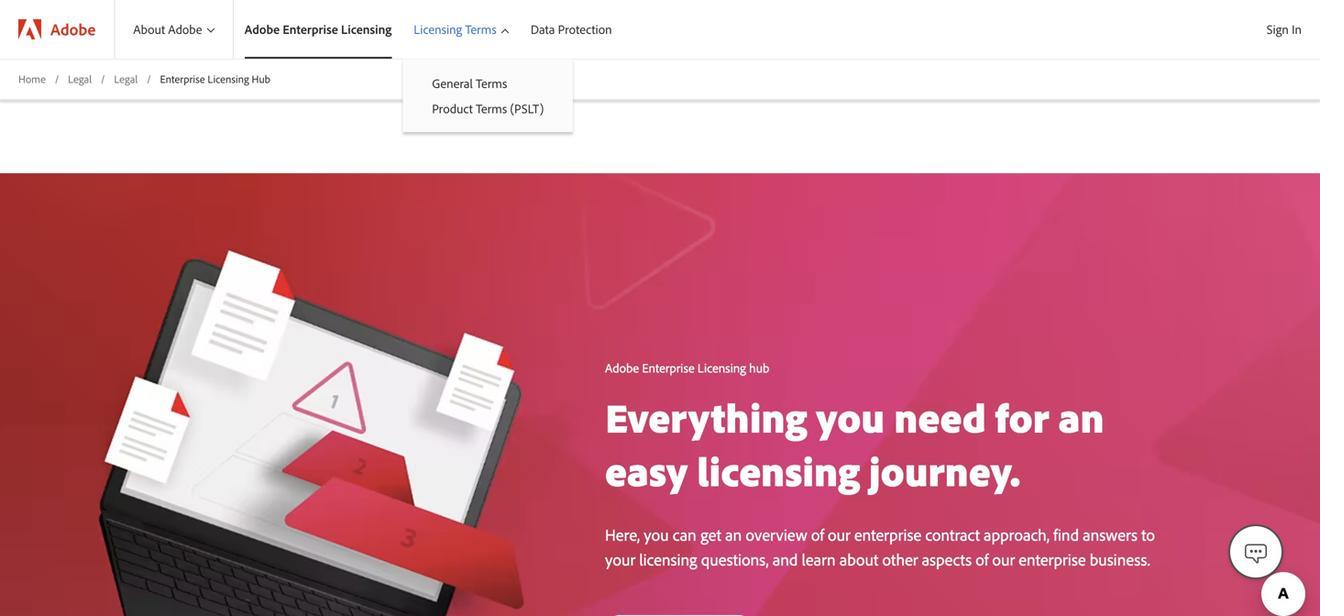 Task type: locate. For each thing, give the bounding box(es) containing it.
0 vertical spatial licensing
[[697, 444, 860, 497]]

group
[[403, 59, 573, 132]]

you inside here, you can get an overview of our enterprise contract approach, find answers to your licensing questions, and learn about other aspects of our enterprise business.
[[644, 524, 669, 545]]

everything
[[605, 391, 807, 443]]

an right for
[[1058, 391, 1104, 443]]

licensing terms
[[414, 21, 497, 37]]

enterprise down 'find'
[[1019, 549, 1086, 570]]

legal down about
[[114, 72, 138, 86]]

licensing up overview
[[697, 444, 860, 497]]

1 horizontal spatial of
[[976, 549, 988, 570]]

1 vertical spatial you
[[644, 524, 669, 545]]

0 horizontal spatial legal
[[68, 72, 92, 86]]

enterprise
[[854, 524, 921, 545], [1019, 549, 1086, 570]]

1 horizontal spatial enterprise
[[283, 21, 338, 37]]

enterprise up other at the bottom of the page
[[854, 524, 921, 545]]

0 vertical spatial of
[[811, 524, 824, 545]]

0 vertical spatial an
[[1058, 391, 1104, 443]]

an
[[1058, 391, 1104, 443], [725, 524, 742, 545]]

data
[[531, 21, 555, 37]]

terms for general
[[476, 75, 507, 91]]

you inside everything you need for an easy licensing journey.
[[816, 391, 885, 443]]

2 vertical spatial terms
[[476, 100, 507, 117]]

everything you need for an easy licensing journey.
[[605, 391, 1104, 497]]

an right the get
[[725, 524, 742, 545]]

you left can
[[644, 524, 669, 545]]

here,
[[605, 524, 640, 545]]

1 vertical spatial enterprise
[[1019, 549, 1086, 570]]

for
[[996, 391, 1049, 443]]

adobe enterprise licensing
[[245, 21, 392, 37]]

0 vertical spatial enterprise
[[854, 524, 921, 545]]

1 horizontal spatial legal link
[[114, 72, 138, 87]]

0 vertical spatial our
[[828, 524, 850, 545]]

0 horizontal spatial an
[[725, 524, 742, 545]]

about adobe
[[133, 21, 202, 37]]

you left need
[[816, 391, 885, 443]]

1 horizontal spatial legal
[[114, 72, 138, 86]]

licensing
[[697, 444, 860, 497], [639, 549, 697, 570]]

adobe enterprise licensing hub
[[605, 360, 769, 376]]

adobe
[[50, 19, 96, 39], [168, 21, 202, 37], [245, 21, 280, 37], [605, 360, 639, 376]]

licensing
[[341, 21, 392, 37], [414, 21, 462, 37], [208, 72, 249, 86], [698, 360, 746, 376]]

legal link
[[68, 72, 92, 87], [114, 72, 138, 87]]

terms up general terms link at the left of the page
[[465, 21, 497, 37]]

terms
[[465, 21, 497, 37], [476, 75, 507, 91], [476, 100, 507, 117]]

product
[[432, 100, 473, 117]]

2 vertical spatial enterprise
[[642, 360, 695, 376]]

your
[[605, 549, 635, 570]]

1 vertical spatial our
[[992, 549, 1015, 570]]

our
[[828, 524, 850, 545], [992, 549, 1015, 570]]

1 horizontal spatial an
[[1058, 391, 1104, 443]]

1 horizontal spatial you
[[816, 391, 885, 443]]

adobe for adobe enterprise licensing
[[245, 21, 280, 37]]

legal right home
[[68, 72, 92, 86]]

legal
[[68, 72, 92, 86], [114, 72, 138, 86]]

enterprise
[[283, 21, 338, 37], [160, 72, 205, 86], [642, 360, 695, 376]]

0 horizontal spatial legal link
[[68, 72, 92, 87]]

0 horizontal spatial you
[[644, 524, 669, 545]]

1 vertical spatial an
[[725, 524, 742, 545]]

product terms (pslt)
[[432, 100, 544, 117]]

of up learn
[[811, 524, 824, 545]]

adobe inside adobe link
[[50, 19, 96, 39]]

an inside here, you can get an overview of our enterprise contract approach, find answers to your licensing questions, and learn about other aspects of our enterprise business.
[[725, 524, 742, 545]]

0 horizontal spatial enterprise
[[854, 524, 921, 545]]

of
[[811, 524, 824, 545], [976, 549, 988, 570]]

our down approach,
[[992, 549, 1015, 570]]

an for for
[[1058, 391, 1104, 443]]

need
[[894, 391, 986, 443]]

0 horizontal spatial our
[[828, 524, 850, 545]]

of right aspects
[[976, 549, 988, 570]]

2 horizontal spatial enterprise
[[642, 360, 695, 376]]

0 horizontal spatial of
[[811, 524, 824, 545]]

protection
[[558, 21, 612, 37]]

an inside everything you need for an easy licensing journey.
[[1058, 391, 1104, 443]]

hub
[[252, 72, 270, 86]]

1 vertical spatial licensing
[[639, 549, 697, 570]]

0 vertical spatial enterprise
[[283, 21, 338, 37]]

licensing up the general
[[414, 21, 462, 37]]

1 vertical spatial terms
[[476, 75, 507, 91]]

you for everything
[[816, 391, 885, 443]]

aspects
[[922, 549, 972, 570]]

licensing down can
[[639, 549, 697, 570]]

general terms
[[432, 75, 507, 91]]

terms down general terms link at the left of the page
[[476, 100, 507, 117]]

and
[[773, 549, 798, 570]]

to
[[1141, 524, 1155, 545]]

terms for licensing
[[465, 21, 497, 37]]

1 vertical spatial enterprise
[[160, 72, 205, 86]]

legal link down about
[[114, 72, 138, 87]]

about
[[839, 549, 878, 570]]

you
[[816, 391, 885, 443], [644, 524, 669, 545]]

sign in
[[1267, 21, 1302, 37]]

1 vertical spatial of
[[976, 549, 988, 570]]

0 vertical spatial terms
[[465, 21, 497, 37]]

overview
[[746, 524, 807, 545]]

terms up product terms (pslt)
[[476, 75, 507, 91]]

0 vertical spatial you
[[816, 391, 885, 443]]

terms inside dropdown button
[[465, 21, 497, 37]]

adobe for adobe
[[50, 19, 96, 39]]

our up about
[[828, 524, 850, 545]]

2 legal link from the left
[[114, 72, 138, 87]]

legal link right home link
[[68, 72, 92, 87]]



Task type: vqa. For each thing, say whether or not it's contained in the screenshot.
the left /mo
no



Task type: describe. For each thing, give the bounding box(es) containing it.
get
[[700, 524, 721, 545]]

adobe enterprise licensing link
[[234, 0, 403, 59]]

sign
[[1267, 21, 1289, 37]]

about
[[133, 21, 165, 37]]

business.
[[1090, 549, 1150, 570]]

licensing inside dropdown button
[[414, 21, 462, 37]]

licensing left the licensing terms
[[341, 21, 392, 37]]

licensing left hub
[[208, 72, 249, 86]]

sign in button
[[1263, 14, 1305, 45]]

1 horizontal spatial enterprise
[[1019, 549, 1086, 570]]

(pslt)
[[510, 100, 544, 117]]

in
[[1292, 21, 1302, 37]]

terms for product
[[476, 100, 507, 117]]

product terms (pslt) link
[[403, 96, 573, 121]]

questions,
[[701, 549, 769, 570]]

group containing general terms
[[403, 59, 573, 132]]

hub
[[749, 360, 769, 376]]

about adobe button
[[115, 0, 233, 59]]

enterprise for adobe enterprise licensing hub
[[642, 360, 695, 376]]

an for get
[[725, 524, 742, 545]]

1 legal from the left
[[68, 72, 92, 86]]

0 horizontal spatial enterprise
[[160, 72, 205, 86]]

enterprise licensing hub
[[160, 72, 270, 86]]

here, you can get an overview of our enterprise contract approach, find answers to your licensing questions, and learn about other aspects of our enterprise business.
[[605, 524, 1155, 570]]

approach,
[[984, 524, 1050, 545]]

answers
[[1083, 524, 1138, 545]]

you for here,
[[644, 524, 669, 545]]

licensing left hub in the bottom of the page
[[698, 360, 746, 376]]

home link
[[18, 72, 46, 87]]

1 legal link from the left
[[68, 72, 92, 87]]

licensing inside everything you need for an easy licensing journey.
[[697, 444, 860, 497]]

data protection
[[531, 21, 612, 37]]

1 horizontal spatial our
[[992, 549, 1015, 570]]

licensing terms button
[[403, 0, 520, 59]]

licensing inside here, you can get an overview of our enterprise contract approach, find answers to your licensing questions, and learn about other aspects of our enterprise business.
[[639, 549, 697, 570]]

contract
[[925, 524, 980, 545]]

adobe for adobe enterprise licensing hub
[[605, 360, 639, 376]]

home
[[18, 72, 46, 86]]

adobe inside about adobe dropdown button
[[168, 21, 202, 37]]

general
[[432, 75, 473, 91]]

2 legal from the left
[[114, 72, 138, 86]]

learn
[[802, 549, 836, 570]]

adobe link
[[0, 0, 114, 59]]

can
[[673, 524, 697, 545]]

enterprise for adobe enterprise licensing
[[283, 21, 338, 37]]

general terms link
[[403, 71, 573, 96]]

easy
[[605, 444, 688, 497]]

find
[[1053, 524, 1079, 545]]

journey.
[[869, 444, 1021, 497]]

data protection link
[[520, 0, 623, 59]]

other
[[882, 549, 918, 570]]



